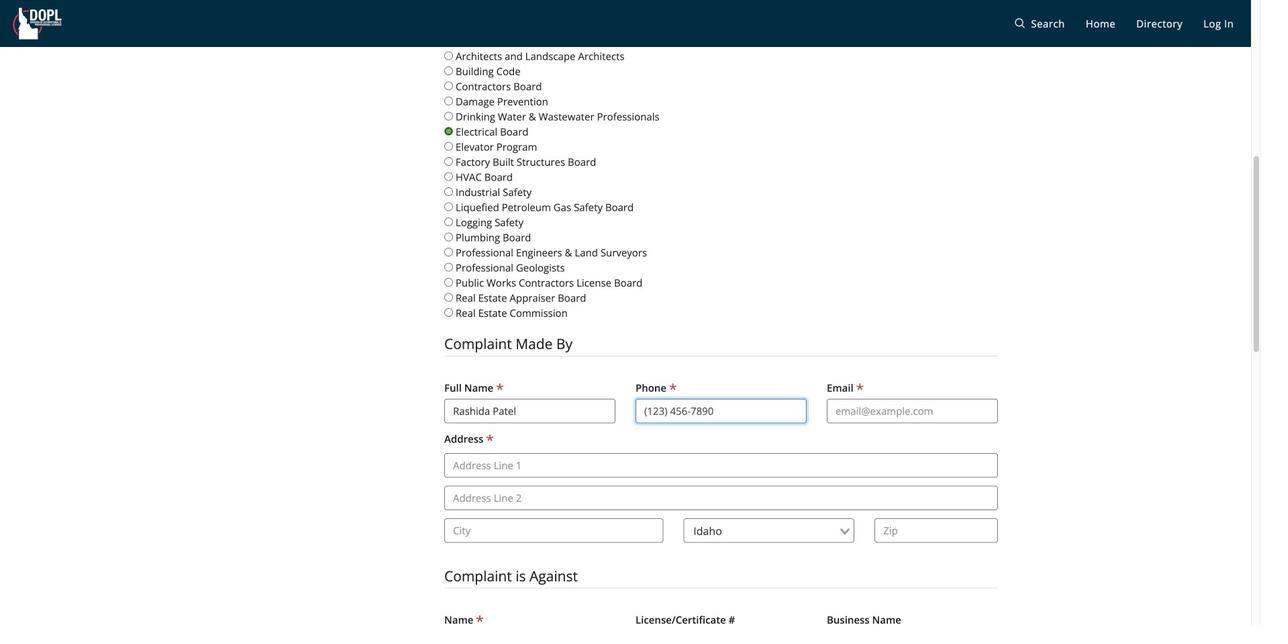 Task type: vqa. For each thing, say whether or not it's contained in the screenshot.
Names Of Those Involved element
no



Task type: locate. For each thing, give the bounding box(es) containing it.
Address Line 1 text field
[[444, 453, 998, 478]]

email element
[[827, 380, 864, 395]]

(999) 999-9999 telephone field
[[636, 399, 807, 423]]

full name element
[[444, 380, 504, 395]]

search image
[[1015, 17, 1026, 30]]

None radio
[[444, 51, 453, 60], [444, 67, 453, 75], [444, 97, 453, 105], [444, 127, 453, 136], [444, 142, 453, 151], [444, 248, 453, 257], [444, 263, 453, 272], [444, 278, 453, 287], [444, 293, 453, 302], [444, 51, 453, 60], [444, 67, 453, 75], [444, 97, 453, 105], [444, 127, 453, 136], [444, 142, 453, 151], [444, 248, 453, 257], [444, 263, 453, 272], [444, 278, 453, 287], [444, 293, 453, 302]]

None text field
[[444, 399, 616, 423]]

email@example.com email field
[[827, 399, 998, 423]]

Search for option field
[[684, 518, 855, 543]]

business name element
[[827, 612, 902, 625]]

none search field inside search for option field
[[686, 519, 837, 542]]

option group
[[444, 32, 998, 321]]

None search field
[[686, 519, 837, 542]]

None radio
[[444, 82, 453, 90], [444, 112, 453, 121], [444, 157, 453, 166], [444, 172, 453, 181], [444, 187, 453, 196], [444, 203, 453, 211], [444, 218, 453, 226], [444, 233, 453, 241], [444, 308, 453, 317], [444, 82, 453, 90], [444, 112, 453, 121], [444, 157, 453, 166], [444, 172, 453, 181], [444, 187, 453, 196], [444, 203, 453, 211], [444, 218, 453, 226], [444, 233, 453, 241], [444, 308, 453, 317]]



Task type: describe. For each thing, give the bounding box(es) containing it.
name element
[[444, 612, 484, 625]]

license/certificate # element
[[636, 612, 735, 625]]

phone element
[[636, 380, 677, 395]]

Zip text field
[[875, 518, 998, 543]]

City text field
[[444, 518, 664, 543]]

Address Line 2 text field
[[444, 486, 998, 510]]



